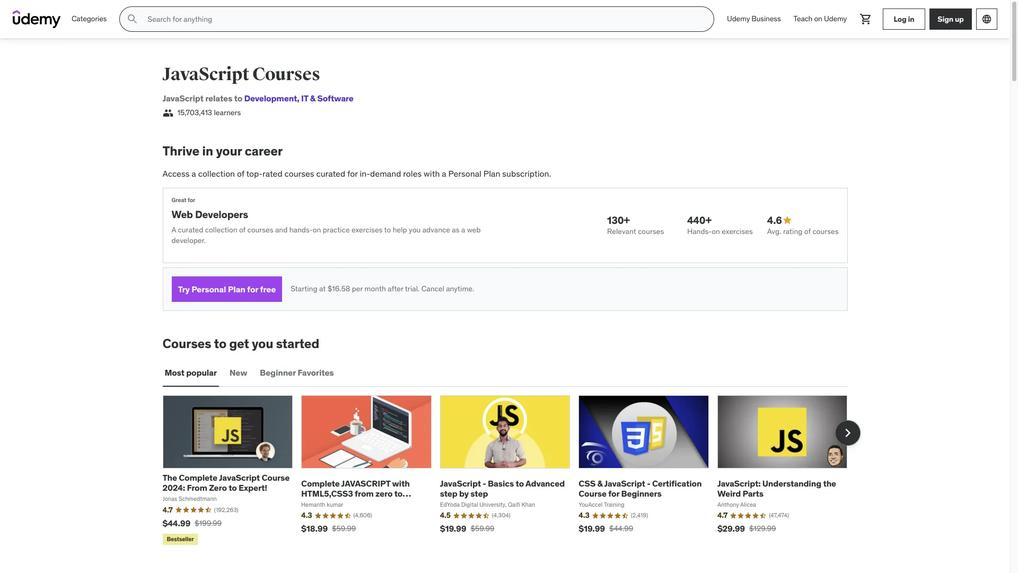 Task type: locate. For each thing, give the bounding box(es) containing it.
zero
[[209, 482, 227, 493]]

try personal plan for free link
[[172, 277, 282, 302]]

javascript up 15,703,413
[[163, 93, 204, 103]]

1 horizontal spatial in
[[909, 14, 915, 24]]

to right the basics
[[516, 478, 524, 488]]

& right it
[[310, 93, 316, 103]]

0 vertical spatial in
[[909, 14, 915, 24]]

1 - from the left
[[483, 478, 486, 488]]

1 vertical spatial courses
[[163, 335, 211, 352]]

javascript for javascript - basics to advanced step by step
[[440, 478, 481, 488]]

courses right relevant
[[638, 226, 664, 236]]

javascript - basics to advanced step by step link
[[440, 478, 565, 499]]

0 horizontal spatial exercises
[[352, 225, 383, 234]]

beginners
[[622, 488, 662, 499]]

on inside 440+ hands-on exercises
[[712, 226, 720, 236]]

understanding
[[763, 478, 822, 488]]

udemy left shopping cart with 0 items image
[[824, 14, 847, 23]]

1 horizontal spatial you
[[409, 225, 421, 234]]

it
[[301, 93, 309, 103]]

javascript inside javascript - basics to advanced step by step
[[440, 478, 481, 488]]

curated
[[316, 168, 345, 179], [178, 225, 203, 234]]

curated inside great for web developers a curated collection of courses and hands-on practice exercises to help you advance as a web developer.
[[178, 225, 203, 234]]

courses
[[285, 168, 314, 179], [247, 225, 274, 234], [638, 226, 664, 236], [813, 226, 839, 236]]

for inside great for web developers a curated collection of courses and hands-on practice exercises to help you advance as a web developer.
[[188, 197, 195, 204]]

web
[[467, 225, 481, 234]]

1 vertical spatial &
[[598, 478, 603, 488]]

1 vertical spatial you
[[252, 335, 273, 352]]

most popular button
[[163, 360, 219, 386]]

plan left free
[[228, 284, 246, 294]]

to inside great for web developers a curated collection of courses and hands-on practice exercises to help you advance as a web developer.
[[384, 225, 391, 234]]

0 horizontal spatial on
[[313, 225, 321, 234]]

0 horizontal spatial -
[[483, 478, 486, 488]]

1 horizontal spatial courses
[[253, 63, 320, 85]]

0 horizontal spatial plan
[[228, 284, 246, 294]]

1 horizontal spatial course
[[579, 488, 607, 499]]

on
[[815, 14, 823, 23], [313, 225, 321, 234], [712, 226, 720, 236]]

a right access at the left of the page
[[192, 168, 196, 179]]

1 horizontal spatial -
[[647, 478, 651, 488]]

course inside the complete javascript course 2024: from zero to expert!
[[262, 472, 290, 483]]

expert!
[[239, 482, 267, 493]]

basics
[[488, 478, 514, 488]]

to inside the complete javascript course 2024: from zero to expert!
[[229, 482, 237, 493]]

beginner favorites button
[[258, 360, 336, 386]]

you right get
[[252, 335, 273, 352]]

1 horizontal spatial personal
[[449, 168, 482, 179]]

1 udemy from the left
[[727, 14, 750, 23]]

courses inside great for web developers a curated collection of courses and hands-on practice exercises to help you advance as a web developer.
[[247, 225, 274, 234]]

thrive
[[163, 143, 200, 159]]

the complete javascript course 2024: from zero to expert! link
[[163, 472, 290, 493]]

developers
[[195, 208, 248, 220]]

weird
[[718, 488, 741, 499]]

categories
[[72, 14, 107, 23]]

for left 'beginners'
[[609, 488, 620, 499]]

on left practice
[[313, 225, 321, 234]]

personal right roles at the left
[[449, 168, 482, 179]]

log
[[894, 14, 907, 24]]

1 horizontal spatial plan
[[484, 168, 501, 179]]

2 step from the left
[[471, 488, 488, 499]]

exercises
[[352, 225, 383, 234], [722, 226, 753, 236]]

on right the 440+
[[712, 226, 720, 236]]

courses left and
[[247, 225, 274, 234]]

1 vertical spatial personal
[[192, 284, 226, 294]]

to inside complete javascript with html5,css3 from zero to expert-2023
[[395, 488, 403, 499]]

rating
[[784, 226, 803, 236]]

with right roles at the left
[[424, 168, 440, 179]]

1 horizontal spatial a
[[442, 168, 447, 179]]

javascript
[[163, 63, 249, 85], [163, 93, 204, 103], [219, 472, 260, 483], [440, 478, 481, 488], [605, 478, 646, 488]]

-
[[483, 478, 486, 488], [647, 478, 651, 488]]

web developers link
[[172, 208, 248, 220]]

you right help
[[409, 225, 421, 234]]

to
[[234, 93, 243, 103], [384, 225, 391, 234], [214, 335, 227, 352], [516, 478, 524, 488], [229, 482, 237, 493], [395, 488, 403, 499]]

advance
[[423, 225, 450, 234]]

0 horizontal spatial with
[[392, 478, 410, 488]]

on inside great for web developers a curated collection of courses and hands-on practice exercises to help you advance as a web developer.
[[313, 225, 321, 234]]

teach on udemy link
[[788, 6, 854, 32]]

log in
[[894, 14, 915, 24]]

trial.
[[405, 284, 420, 294]]

certification
[[653, 478, 702, 488]]

1 vertical spatial with
[[392, 478, 410, 488]]

per
[[352, 284, 363, 294]]

0 horizontal spatial step
[[440, 488, 458, 499]]

collection down 'thrive in your career'
[[198, 168, 235, 179]]

top-
[[246, 168, 263, 179]]

development link
[[244, 93, 297, 103]]

1 vertical spatial in
[[202, 143, 213, 159]]

courses inside 130+ relevant courses
[[638, 226, 664, 236]]

complete
[[179, 472, 218, 483], [301, 478, 340, 488]]

javascript relates to development it & software
[[163, 93, 354, 103]]

from
[[187, 482, 207, 493]]

in right log
[[909, 14, 915, 24]]

relates
[[205, 93, 233, 103]]

1 horizontal spatial with
[[424, 168, 440, 179]]

help
[[393, 225, 407, 234]]

plan
[[484, 168, 501, 179], [228, 284, 246, 294]]

courses up development link
[[253, 63, 320, 85]]

curated up developer. at top
[[178, 225, 203, 234]]

to inside javascript - basics to advanced step by step
[[516, 478, 524, 488]]

1 horizontal spatial &
[[598, 478, 603, 488]]

1 horizontal spatial udemy
[[824, 14, 847, 23]]

a inside great for web developers a curated collection of courses and hands-on practice exercises to help you advance as a web developer.
[[462, 225, 465, 234]]

0 vertical spatial with
[[424, 168, 440, 179]]

1 vertical spatial curated
[[178, 225, 203, 234]]

to right zero at the bottom left of page
[[395, 488, 403, 499]]

developer.
[[172, 235, 206, 245]]

complete up expert-
[[301, 478, 340, 488]]

javascript left the basics
[[440, 478, 481, 488]]

submit search image
[[126, 13, 139, 25]]

0 horizontal spatial complete
[[179, 472, 218, 483]]

2 udemy from the left
[[824, 14, 847, 23]]

0 vertical spatial curated
[[316, 168, 345, 179]]

exercises left avg.
[[722, 226, 753, 236]]

0 vertical spatial courses
[[253, 63, 320, 85]]

1 vertical spatial collection
[[205, 225, 237, 234]]

0 horizontal spatial in
[[202, 143, 213, 159]]

- inside javascript - basics to advanced step by step
[[483, 478, 486, 488]]

most popular
[[165, 367, 217, 378]]

curated left in-
[[316, 168, 345, 179]]

0 horizontal spatial curated
[[178, 225, 203, 234]]

- left the basics
[[483, 478, 486, 488]]

& right css
[[598, 478, 603, 488]]

exercises right practice
[[352, 225, 383, 234]]

complete inside complete javascript with html5,css3 from zero to expert-2023
[[301, 478, 340, 488]]

access
[[163, 168, 190, 179]]

in
[[909, 14, 915, 24], [202, 143, 213, 159]]

with right javascript
[[392, 478, 410, 488]]

udemy business
[[727, 14, 781, 23]]

0 vertical spatial course
[[262, 472, 290, 483]]

javascript right from
[[219, 472, 260, 483]]

1 horizontal spatial step
[[471, 488, 488, 499]]

you
[[409, 225, 421, 234], [252, 335, 273, 352]]

collection inside great for web developers a curated collection of courses and hands-on practice exercises to help you advance as a web developer.
[[205, 225, 237, 234]]

1 horizontal spatial on
[[712, 226, 720, 236]]

roles
[[403, 168, 422, 179]]

to right zero at the bottom left of the page
[[229, 482, 237, 493]]

1 horizontal spatial complete
[[301, 478, 340, 488]]

javascript up relates
[[163, 63, 249, 85]]

step
[[440, 488, 458, 499], [471, 488, 488, 499]]

for right great
[[188, 197, 195, 204]]

teach
[[794, 14, 813, 23]]

2 horizontal spatial a
[[462, 225, 465, 234]]

to left help
[[384, 225, 391, 234]]

udemy left business
[[727, 14, 750, 23]]

course
[[262, 472, 290, 483], [579, 488, 607, 499]]

0 vertical spatial you
[[409, 225, 421, 234]]

courses
[[253, 63, 320, 85], [163, 335, 211, 352]]

440+
[[688, 214, 712, 227]]

for
[[348, 168, 358, 179], [188, 197, 195, 204], [247, 284, 258, 294], [609, 488, 620, 499]]

relevant
[[608, 226, 637, 236]]

in left your
[[202, 143, 213, 159]]

&
[[310, 93, 316, 103], [598, 478, 603, 488]]

in for thrive
[[202, 143, 213, 159]]

0 horizontal spatial course
[[262, 472, 290, 483]]

1 horizontal spatial exercises
[[722, 226, 753, 236]]

javascript right css
[[605, 478, 646, 488]]

0 horizontal spatial &
[[310, 93, 316, 103]]

0 horizontal spatial you
[[252, 335, 273, 352]]

hands-
[[290, 225, 313, 234]]

courses up most popular
[[163, 335, 211, 352]]

step right by
[[471, 488, 488, 499]]

complete inside the complete javascript course 2024: from zero to expert!
[[179, 472, 218, 483]]

collection down developers
[[205, 225, 237, 234]]

complete right the
[[179, 472, 218, 483]]

1 vertical spatial course
[[579, 488, 607, 499]]

to up the learners
[[234, 93, 243, 103]]

step left by
[[440, 488, 458, 499]]

plan left subscription.
[[484, 168, 501, 179]]

of down developers
[[239, 225, 246, 234]]

0 horizontal spatial udemy
[[727, 14, 750, 23]]

a right as
[[462, 225, 465, 234]]

a right roles at the left
[[442, 168, 447, 179]]

personal right try
[[192, 284, 226, 294]]

- left the certification
[[647, 478, 651, 488]]

on right teach
[[815, 14, 823, 23]]

2 - from the left
[[647, 478, 651, 488]]



Task type: vqa. For each thing, say whether or not it's contained in the screenshot.
Total for Total enrollment
no



Task type: describe. For each thing, give the bounding box(es) containing it.
avg.
[[768, 226, 782, 236]]

teach on udemy
[[794, 14, 847, 23]]

course inside css & javascript - certification course for beginners
[[579, 488, 607, 499]]

business
[[752, 14, 781, 23]]

popular
[[186, 367, 217, 378]]

shopping cart with 0 items image
[[860, 13, 873, 25]]

after
[[388, 284, 404, 294]]

to left get
[[214, 335, 227, 352]]

thrive in your career element
[[163, 143, 848, 311]]

choose a language image
[[982, 14, 993, 24]]

udemy inside udemy business 'link'
[[727, 14, 750, 23]]

of right rating
[[805, 226, 811, 236]]

in-
[[360, 168, 370, 179]]

15,703,413 learners
[[177, 108, 241, 117]]

0 vertical spatial collection
[[198, 168, 235, 179]]

and
[[275, 225, 288, 234]]

Search for anything text field
[[146, 10, 701, 28]]

new button
[[228, 360, 249, 386]]

4.6
[[768, 214, 783, 227]]

1 horizontal spatial curated
[[316, 168, 345, 179]]

up
[[956, 14, 964, 24]]

your
[[216, 143, 242, 159]]

a
[[172, 225, 176, 234]]

exercises inside 440+ hands-on exercises
[[722, 226, 753, 236]]

complete javascript with html5,css3 from zero to expert-2023
[[301, 478, 410, 509]]

for left free
[[247, 284, 258, 294]]

0 vertical spatial plan
[[484, 168, 501, 179]]

cancel
[[422, 284, 445, 294]]

beginner favorites
[[260, 367, 334, 378]]

next image
[[840, 425, 857, 442]]

sign up link
[[930, 8, 973, 30]]

of inside great for web developers a curated collection of courses and hands-on practice exercises to help you advance as a web developer.
[[239, 225, 246, 234]]

at
[[319, 284, 326, 294]]

2023
[[331, 498, 351, 509]]

1 vertical spatial plan
[[228, 284, 246, 294]]

the
[[163, 472, 177, 483]]

0 horizontal spatial a
[[192, 168, 196, 179]]

css
[[579, 478, 596, 488]]

2 horizontal spatial on
[[815, 14, 823, 23]]

sign up
[[938, 14, 964, 24]]

development
[[244, 93, 297, 103]]

javascript courses
[[163, 63, 320, 85]]

career
[[245, 143, 283, 159]]

try
[[178, 284, 190, 294]]

demand
[[370, 168, 401, 179]]

rated
[[263, 168, 283, 179]]

javascript inside css & javascript - certification course for beginners
[[605, 478, 646, 488]]

javascript: understanding the weird parts
[[718, 478, 837, 499]]

most
[[165, 367, 185, 378]]

from
[[355, 488, 374, 499]]

javascript inside the complete javascript course 2024: from zero to expert!
[[219, 472, 260, 483]]

zero
[[376, 488, 393, 499]]

html5,css3
[[301, 488, 353, 499]]

$16.58
[[328, 284, 350, 294]]

advanced
[[526, 478, 565, 488]]

started
[[276, 335, 320, 352]]

small image
[[163, 108, 173, 118]]

with inside complete javascript with html5,css3 from zero to expert-2023
[[392, 478, 410, 488]]

exercises inside great for web developers a curated collection of courses and hands-on practice exercises to help you advance as a web developer.
[[352, 225, 383, 234]]

javascript: understanding the weird parts link
[[718, 478, 837, 499]]

starting
[[291, 284, 318, 294]]

try personal plan for free
[[178, 284, 276, 294]]

with inside thrive in your career element
[[424, 168, 440, 179]]

courses right rating
[[813, 226, 839, 236]]

0 horizontal spatial courses
[[163, 335, 211, 352]]

javascript for javascript courses
[[163, 63, 249, 85]]

0 vertical spatial &
[[310, 93, 316, 103]]

access a collection of top-rated courses curated for in-demand roles with a personal plan subscription.
[[163, 168, 551, 179]]

practice
[[323, 225, 350, 234]]

it & software link
[[297, 93, 354, 103]]

2024:
[[163, 482, 185, 493]]

free
[[260, 284, 276, 294]]

& inside css & javascript - certification course for beginners
[[598, 478, 603, 488]]

0 horizontal spatial personal
[[192, 284, 226, 294]]

web
[[172, 208, 193, 220]]

130+ relevant courses
[[608, 214, 664, 236]]

beginner
[[260, 367, 296, 378]]

javascript:
[[718, 478, 761, 488]]

javascript for javascript relates to development it & software
[[163, 93, 204, 103]]

for inside css & javascript - certification course for beginners
[[609, 488, 620, 499]]

you inside great for web developers a curated collection of courses and hands-on practice exercises to help you advance as a web developer.
[[409, 225, 421, 234]]

subscription.
[[503, 168, 551, 179]]

of left top-
[[237, 168, 245, 179]]

- inside css & javascript - certification course for beginners
[[647, 478, 651, 488]]

javascript
[[341, 478, 391, 488]]

parts
[[743, 488, 764, 499]]

css & javascript - certification course for beginners
[[579, 478, 702, 499]]

udemy inside teach on udemy link
[[824, 14, 847, 23]]

small image
[[783, 215, 793, 226]]

software
[[317, 93, 354, 103]]

in for log
[[909, 14, 915, 24]]

courses right the rated
[[285, 168, 314, 179]]

for left in-
[[348, 168, 358, 179]]

month
[[365, 284, 386, 294]]

15,703,413
[[177, 108, 212, 117]]

starting at $16.58 per month after trial. cancel anytime.
[[291, 284, 475, 294]]

the complete javascript course 2024: from zero to expert!
[[163, 472, 290, 493]]

courses to get you started
[[163, 335, 320, 352]]

carousel element
[[163, 395, 861, 547]]

learners
[[214, 108, 241, 117]]

as
[[452, 225, 460, 234]]

avg. rating of courses
[[768, 226, 839, 236]]

udemy business link
[[721, 6, 788, 32]]

hands-
[[688, 226, 712, 236]]

favorites
[[298, 367, 334, 378]]

css & javascript - certification course for beginners link
[[579, 478, 702, 499]]

javascript - basics to advanced step by step
[[440, 478, 565, 499]]

udemy image
[[13, 10, 61, 28]]

1 step from the left
[[440, 488, 458, 499]]

0 vertical spatial personal
[[449, 168, 482, 179]]

by
[[459, 488, 469, 499]]

thrive in your career
[[163, 143, 283, 159]]

130+
[[608, 214, 630, 227]]

new
[[230, 367, 247, 378]]

sign
[[938, 14, 954, 24]]

get
[[229, 335, 249, 352]]



